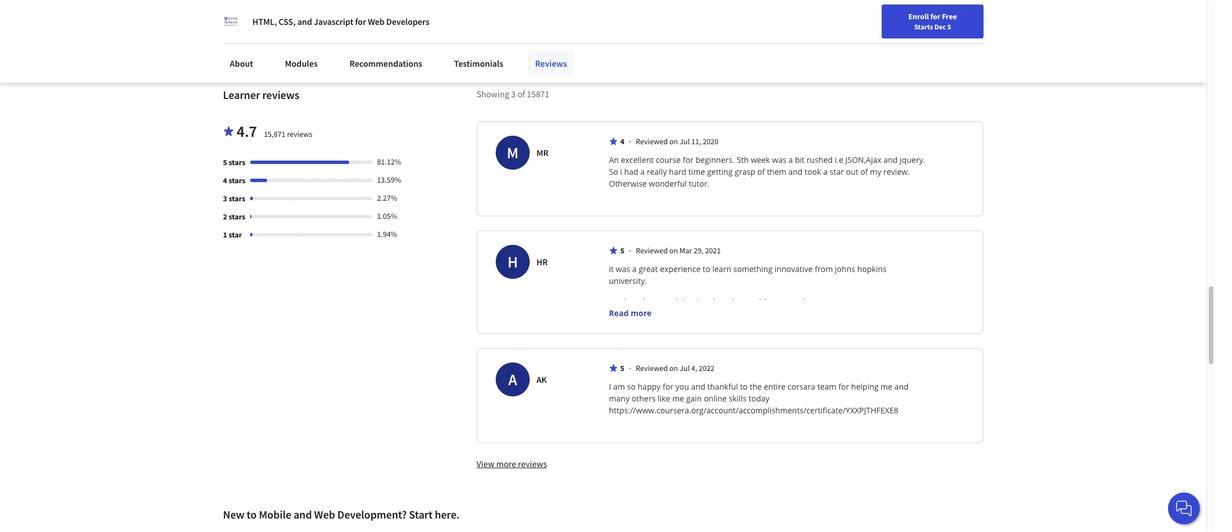 Task type: describe. For each thing, give the bounding box(es) containing it.
more for view
[[496, 459, 516, 470]]

johns for thankyou
[[717, 321, 738, 331]]

thankful
[[708, 382, 738, 393]]

recommendations
[[349, 58, 422, 69]]

shopping cart: 1 item image
[[942, 8, 964, 27]]

here.
[[435, 508, 460, 522]]

teachers have explained each and everything properly thankyou coursera thankyou johns hopkins university
[[609, 297, 809, 331]]

others
[[632, 394, 656, 404]]

everything
[[737, 297, 775, 308]]

university
[[771, 321, 807, 331]]

english button
[[969, 0, 1038, 37]]

tutor.
[[689, 179, 710, 189]]

stars for 2 stars
[[229, 212, 245, 222]]

corsara
[[788, 382, 816, 393]]

4 stars
[[223, 176, 245, 186]]

learn
[[713, 264, 731, 275]]

and inside teachers have explained each and everything properly thankyou coursera thankyou johns hopkins university
[[720, 297, 734, 308]]

ak
[[537, 374, 547, 386]]

recommendations link
[[343, 51, 429, 76]]

start
[[409, 508, 433, 522]]

a
[[508, 370, 517, 390]]

happy
[[638, 382, 661, 393]]

getting
[[707, 167, 733, 177]]

it was a great experience to learn something innovative from johns hopkins university.
[[609, 264, 889, 287]]

a right took
[[823, 167, 828, 177]]

mar
[[680, 246, 692, 256]]

0 vertical spatial me
[[881, 382, 893, 393]]

4 for 4
[[620, 137, 625, 147]]

json,ajax
[[846, 155, 882, 165]]

english
[[990, 13, 1017, 24]]

enroll for free starts dec 5
[[909, 11, 957, 31]]

0 horizontal spatial 3
[[223, 194, 227, 204]]

15,871
[[264, 129, 286, 139]]

for up like
[[663, 382, 674, 393]]

reviews for 15,871 reviews
[[287, 129, 312, 139]]

jul for a
[[680, 364, 690, 374]]

read
[[609, 308, 629, 319]]

explained
[[663, 297, 699, 308]]

2020
[[703, 137, 719, 147]]

reviewed for m
[[636, 137, 668, 147]]

reviewed for a
[[636, 364, 668, 374]]

jul for m
[[680, 137, 690, 147]]

2.27%
[[377, 193, 397, 203]]

great
[[639, 264, 658, 275]]

about link
[[223, 51, 260, 76]]

week
[[751, 155, 770, 165]]

javascript
[[314, 16, 353, 27]]

hopkins for thankyou
[[740, 321, 769, 331]]

online
[[704, 394, 727, 404]]

developers
[[386, 16, 430, 27]]

gain
[[686, 394, 702, 404]]

an excellent course for beginners. 5th week was a bit rushed i.e json,ajax and jquery. so i had a really hard time getting grasp of them and took a star out of my review. otherwise wonderful tutor.
[[609, 155, 928, 189]]

1 vertical spatial me
[[672, 394, 684, 404]]

2
[[223, 212, 227, 222]]

2022
[[699, 364, 715, 374]]

like
[[658, 394, 670, 404]]

am
[[613, 382, 625, 393]]

testimonials
[[454, 58, 504, 69]]

0 vertical spatial 3
[[511, 89, 516, 100]]

time
[[689, 167, 705, 177]]

was inside it was a great experience to learn something innovative from johns hopkins university.
[[616, 264, 630, 275]]

2021
[[705, 246, 721, 256]]

h
[[508, 252, 518, 272]]

1
[[223, 230, 227, 240]]

css,
[[279, 16, 296, 27]]

and up review. at the right
[[884, 155, 898, 165]]

0 horizontal spatial to
[[247, 508, 257, 522]]

bit
[[795, 155, 805, 165]]

15871
[[527, 89, 550, 100]]

2 horizontal spatial of
[[861, 167, 868, 177]]

on for m
[[670, 137, 678, 147]]

5 up the 4 stars
[[223, 158, 227, 168]]

for inside enroll for free starts dec 5
[[931, 11, 941, 22]]

0 vertical spatial new
[[893, 13, 907, 23]]

so
[[627, 382, 636, 393]]

13.59%
[[377, 175, 401, 185]]

html,
[[252, 16, 277, 27]]

reviewed on jul 11, 2020
[[636, 137, 719, 147]]

find your new career
[[860, 13, 931, 23]]

experience
[[660, 264, 701, 275]]

4,
[[691, 364, 697, 374]]

out
[[846, 167, 859, 177]]

rushed
[[807, 155, 833, 165]]

0 horizontal spatial of
[[518, 89, 525, 100]]

reviewed for h
[[636, 246, 668, 256]]

for right team
[[839, 382, 849, 393]]

1 star
[[223, 230, 242, 240]]

1 vertical spatial star
[[229, 230, 242, 240]]

5th
[[737, 155, 749, 165]]

11,
[[691, 137, 701, 147]]

1.05%
[[377, 211, 397, 222]]

them
[[767, 167, 787, 177]]

so
[[609, 167, 618, 177]]

reviewed on mar 29, 2021
[[636, 246, 721, 256]]

stars for 5 stars
[[229, 158, 245, 168]]

view more reviews link
[[477, 458, 547, 471]]

starts
[[915, 22, 933, 31]]

a inside it was a great experience to learn something innovative from johns hopkins university.
[[632, 264, 637, 275]]

reviews
[[535, 58, 567, 69]]

html, css, and javascript for web developers
[[252, 16, 430, 27]]

have
[[643, 297, 661, 308]]

on for a
[[670, 364, 678, 374]]

5 up am on the right bottom of the page
[[620, 364, 625, 374]]

to inside the "i am so happy for you and thankful to the entire corsara team for helping me and many others like me gain online skills today https://www.coursera.org/account/accomplishments/certificate/yxxpjthfexe8"
[[740, 382, 748, 393]]

coursera
[[646, 321, 678, 331]]

new to mobile and web development? start here.
[[223, 508, 460, 522]]

testimonials link
[[447, 51, 510, 76]]

i
[[609, 382, 611, 393]]

many
[[609, 394, 630, 404]]

review.
[[884, 167, 910, 177]]



Task type: locate. For each thing, give the bounding box(es) containing it.
1 horizontal spatial of
[[758, 167, 765, 177]]

0 vertical spatial to
[[703, 264, 710, 275]]

1 vertical spatial on
[[670, 246, 678, 256]]

1 vertical spatial 3
[[223, 194, 227, 204]]

2 reviewed from the top
[[636, 246, 668, 256]]

hopkins inside teachers have explained each and everything properly thankyou coursera thankyou johns hopkins university
[[740, 321, 769, 331]]

the
[[750, 382, 762, 393]]

1 horizontal spatial thankyou
[[681, 321, 715, 331]]

stars up 3 stars
[[229, 176, 245, 186]]

1 vertical spatial new
[[223, 508, 245, 522]]

web left developers
[[368, 16, 385, 27]]

dec
[[935, 22, 946, 31]]

2 thankyou from the left
[[681, 321, 715, 331]]

81.12%
[[377, 157, 401, 167]]

star
[[830, 167, 844, 177], [229, 230, 242, 240]]

29,
[[694, 246, 704, 256]]

1 vertical spatial web
[[314, 508, 335, 522]]

stars for 4 stars
[[229, 176, 245, 186]]

2 vertical spatial reviewed
[[636, 364, 668, 374]]

star inside an excellent course for beginners. 5th week was a bit rushed i.e json,ajax and jquery. so i had a really hard time getting grasp of them and took a star out of my review. otherwise wonderful tutor.
[[830, 167, 844, 177]]

i am so happy for you and thankful to the entire corsara team for helping me and many others like me gain online skills today https://www.coursera.org/account/accomplishments/certificate/yxxpjthfexe8
[[609, 382, 911, 416]]

2 jul from the top
[[680, 364, 690, 374]]

4 stars from the top
[[229, 212, 245, 222]]

university.
[[609, 276, 647, 287]]

hopkins down "everything"
[[740, 321, 769, 331]]

reviews right 'view'
[[518, 459, 547, 470]]

3 on from the top
[[670, 364, 678, 374]]

1 vertical spatial to
[[740, 382, 748, 393]]

reviewed up the great
[[636, 246, 668, 256]]

entire
[[764, 382, 786, 393]]

and right css,
[[297, 16, 312, 27]]

johns down each
[[717, 321, 738, 331]]

2 vertical spatial reviews
[[518, 459, 547, 470]]

1 horizontal spatial more
[[631, 308, 652, 319]]

johns hopkins university image
[[223, 14, 239, 29]]

a up university.
[[632, 264, 637, 275]]

and right mobile
[[294, 508, 312, 522]]

stars for 3 stars
[[229, 194, 245, 204]]

reviews for learner reviews
[[262, 88, 299, 102]]

mobile
[[259, 508, 291, 522]]

2 on from the top
[[670, 246, 678, 256]]

hopkins
[[858, 264, 887, 275], [740, 321, 769, 331]]

star right 1
[[229, 230, 242, 240]]

johns right from
[[835, 264, 855, 275]]

wonderful
[[649, 179, 687, 189]]

stars up the 4 stars
[[229, 158, 245, 168]]

reviews right "15,871"
[[287, 129, 312, 139]]

showing
[[477, 89, 510, 100]]

hr
[[537, 257, 548, 268]]

15,871 reviews
[[264, 129, 312, 139]]

2 horizontal spatial to
[[740, 382, 748, 393]]

had
[[624, 167, 639, 177]]

to inside it was a great experience to learn something innovative from johns hopkins university.
[[703, 264, 710, 275]]

johns
[[835, 264, 855, 275], [717, 321, 738, 331]]

0 vertical spatial jul
[[680, 137, 690, 147]]

3 stars from the top
[[229, 194, 245, 204]]

johns inside teachers have explained each and everything properly thankyou coursera thankyou johns hopkins university
[[717, 321, 738, 331]]

more down have
[[631, 308, 652, 319]]

5 right dec
[[948, 22, 951, 31]]

on for h
[[670, 246, 678, 256]]

5 up university.
[[620, 246, 625, 256]]

0 vertical spatial more
[[631, 308, 652, 319]]

new left mobile
[[223, 508, 245, 522]]

1 horizontal spatial hopkins
[[858, 264, 887, 275]]

jul left 11,
[[680, 137, 690, 147]]

star down the i.e
[[830, 167, 844, 177]]

about
[[230, 58, 253, 69]]

an
[[609, 155, 619, 165]]

read more button
[[609, 308, 652, 319]]

me right helping
[[881, 382, 893, 393]]

1 on from the top
[[670, 137, 678, 147]]

web
[[368, 16, 385, 27], [314, 508, 335, 522]]

was right it
[[616, 264, 630, 275]]

me
[[881, 382, 893, 393], [672, 394, 684, 404]]

2 vertical spatial on
[[670, 364, 678, 374]]

0 horizontal spatial thankyou
[[609, 321, 644, 331]]

1 vertical spatial reviews
[[287, 129, 312, 139]]

0 horizontal spatial was
[[616, 264, 630, 275]]

more
[[631, 308, 652, 319], [496, 459, 516, 470]]

4.7
[[237, 121, 257, 142]]

jquery.
[[900, 155, 926, 165]]

teachers
[[609, 297, 641, 308]]

new right "your"
[[893, 13, 907, 23]]

1 vertical spatial reviewed
[[636, 246, 668, 256]]

1 vertical spatial jul
[[680, 364, 690, 374]]

1 horizontal spatial star
[[830, 167, 844, 177]]

course
[[656, 155, 681, 165]]

my
[[870, 167, 882, 177]]

0 horizontal spatial hopkins
[[740, 321, 769, 331]]

and up gain
[[691, 382, 706, 393]]

hard
[[669, 167, 687, 177]]

more for read
[[631, 308, 652, 319]]

3 reviewed from the top
[[636, 364, 668, 374]]

5 stars
[[223, 158, 245, 168]]

grasp
[[735, 167, 756, 177]]

and right each
[[720, 297, 734, 308]]

1 horizontal spatial web
[[368, 16, 385, 27]]

development?
[[337, 508, 407, 522]]

1 vertical spatial was
[[616, 264, 630, 275]]

reviews link
[[528, 51, 574, 76]]

skills
[[729, 394, 747, 404]]

view more reviews
[[477, 459, 547, 470]]

modules link
[[278, 51, 325, 76]]

reviewed up "happy"
[[636, 364, 668, 374]]

2 stars
[[223, 212, 245, 222]]

1 horizontal spatial was
[[772, 155, 787, 165]]

1 thankyou from the left
[[609, 321, 644, 331]]

1 vertical spatial hopkins
[[740, 321, 769, 331]]

to left mobile
[[247, 508, 257, 522]]

beginners.
[[696, 155, 735, 165]]

5 inside enroll for free starts dec 5
[[948, 22, 951, 31]]

more inside the view more reviews link
[[496, 459, 516, 470]]

0 vertical spatial hopkins
[[858, 264, 887, 275]]

learner reviews
[[223, 88, 299, 102]]

1.94%
[[377, 229, 397, 240]]

4 up excellent
[[620, 137, 625, 147]]

more right 'view'
[[496, 459, 516, 470]]

free
[[942, 11, 957, 22]]

on left mar
[[670, 246, 678, 256]]

m
[[507, 143, 519, 163]]

was inside an excellent course for beginners. 5th week was a bit rushed i.e json,ajax and jquery. so i had a really hard time getting grasp of them and took a star out of my review. otherwise wonderful tutor.
[[772, 155, 787, 165]]

0 vertical spatial reviews
[[262, 88, 299, 102]]

showing 3 of 15871
[[477, 89, 550, 100]]

chat with us image
[[1175, 500, 1193, 518]]

4 up 3 stars
[[223, 176, 227, 186]]

read more
[[609, 308, 652, 319]]

johns for from
[[835, 264, 855, 275]]

hopkins right from
[[858, 264, 887, 275]]

reviews down modules
[[262, 88, 299, 102]]

0 horizontal spatial new
[[223, 508, 245, 522]]

1 vertical spatial 4
[[223, 176, 227, 186]]

a right had
[[641, 167, 645, 177]]

0 vertical spatial star
[[830, 167, 844, 177]]

jul left 4,
[[680, 364, 690, 374]]

1 stars from the top
[[229, 158, 245, 168]]

on
[[670, 137, 678, 147], [670, 246, 678, 256], [670, 364, 678, 374]]

0 horizontal spatial johns
[[717, 321, 738, 331]]

find your new career link
[[854, 11, 937, 25]]

to left the
[[740, 382, 748, 393]]

3 right the showing
[[511, 89, 516, 100]]

1 vertical spatial johns
[[717, 321, 738, 331]]

0 vertical spatial johns
[[835, 264, 855, 275]]

1 reviewed from the top
[[636, 137, 668, 147]]

of left my
[[861, 167, 868, 177]]

2 vertical spatial to
[[247, 508, 257, 522]]

0 vertical spatial was
[[772, 155, 787, 165]]

helping
[[851, 382, 879, 393]]

thankyou down each
[[681, 321, 715, 331]]

for right javascript
[[355, 16, 366, 27]]

1 horizontal spatial 4
[[620, 137, 625, 147]]

hopkins for from
[[858, 264, 887, 275]]

2 stars from the top
[[229, 176, 245, 186]]

None search field
[[161, 7, 433, 30]]

for inside an excellent course for beginners. 5th week was a bit rushed i.e json,ajax and jquery. so i had a really hard time getting grasp of them and took a star out of my review. otherwise wonderful tutor.
[[683, 155, 694, 165]]

1 horizontal spatial me
[[881, 382, 893, 393]]

view
[[477, 459, 495, 470]]

modules
[[285, 58, 318, 69]]

properly
[[778, 297, 809, 308]]

on up you
[[670, 364, 678, 374]]

a
[[789, 155, 793, 165], [641, 167, 645, 177], [823, 167, 828, 177], [632, 264, 637, 275]]

0 horizontal spatial 4
[[223, 176, 227, 186]]

team
[[818, 382, 837, 393]]

1 horizontal spatial to
[[703, 264, 710, 275]]

and right helping
[[895, 382, 909, 393]]

1 horizontal spatial new
[[893, 13, 907, 23]]

thankyou down read more button
[[609, 321, 644, 331]]

for up dec
[[931, 11, 941, 22]]

0 horizontal spatial more
[[496, 459, 516, 470]]

0 horizontal spatial me
[[672, 394, 684, 404]]

3 up 2
[[223, 194, 227, 204]]

more inside read more button
[[631, 308, 652, 319]]

something
[[734, 264, 773, 275]]

it
[[609, 264, 614, 275]]

3 stars
[[223, 194, 245, 204]]

hopkins inside it was a great experience to learn something innovative from johns hopkins university.
[[858, 264, 887, 275]]

from
[[815, 264, 833, 275]]

4 for 4 stars
[[223, 176, 227, 186]]

reviewed up excellent
[[636, 137, 668, 147]]

stars right 2
[[229, 212, 245, 222]]

1 vertical spatial more
[[496, 459, 516, 470]]

of left "15871"
[[518, 89, 525, 100]]

johns inside it was a great experience to learn something innovative from johns hopkins university.
[[835, 264, 855, 275]]

for up time
[[683, 155, 694, 165]]

and down bit on the top
[[789, 167, 803, 177]]

me down you
[[672, 394, 684, 404]]

enroll
[[909, 11, 929, 22]]

each
[[701, 297, 718, 308]]

a left bit on the top
[[789, 155, 793, 165]]

to left learn
[[703, 264, 710, 275]]

0 horizontal spatial star
[[229, 230, 242, 240]]

was up them
[[772, 155, 787, 165]]

reviewed on jul 4, 2022
[[636, 364, 715, 374]]

of down week in the top right of the page
[[758, 167, 765, 177]]

0 horizontal spatial web
[[314, 508, 335, 522]]

excellent
[[621, 155, 654, 165]]

today
[[749, 394, 770, 404]]

1 jul from the top
[[680, 137, 690, 147]]

your
[[876, 13, 891, 23]]

0 vertical spatial reviewed
[[636, 137, 668, 147]]

1 horizontal spatial 3
[[511, 89, 516, 100]]

on up course
[[670, 137, 678, 147]]

0 vertical spatial web
[[368, 16, 385, 27]]

1 horizontal spatial johns
[[835, 264, 855, 275]]

was
[[772, 155, 787, 165], [616, 264, 630, 275]]

0 vertical spatial 4
[[620, 137, 625, 147]]

0 vertical spatial on
[[670, 137, 678, 147]]

web left development?
[[314, 508, 335, 522]]

stars down the 4 stars
[[229, 194, 245, 204]]

learner
[[223, 88, 260, 102]]



Task type: vqa. For each thing, say whether or not it's contained in the screenshot.
Communication Preferences Link
no



